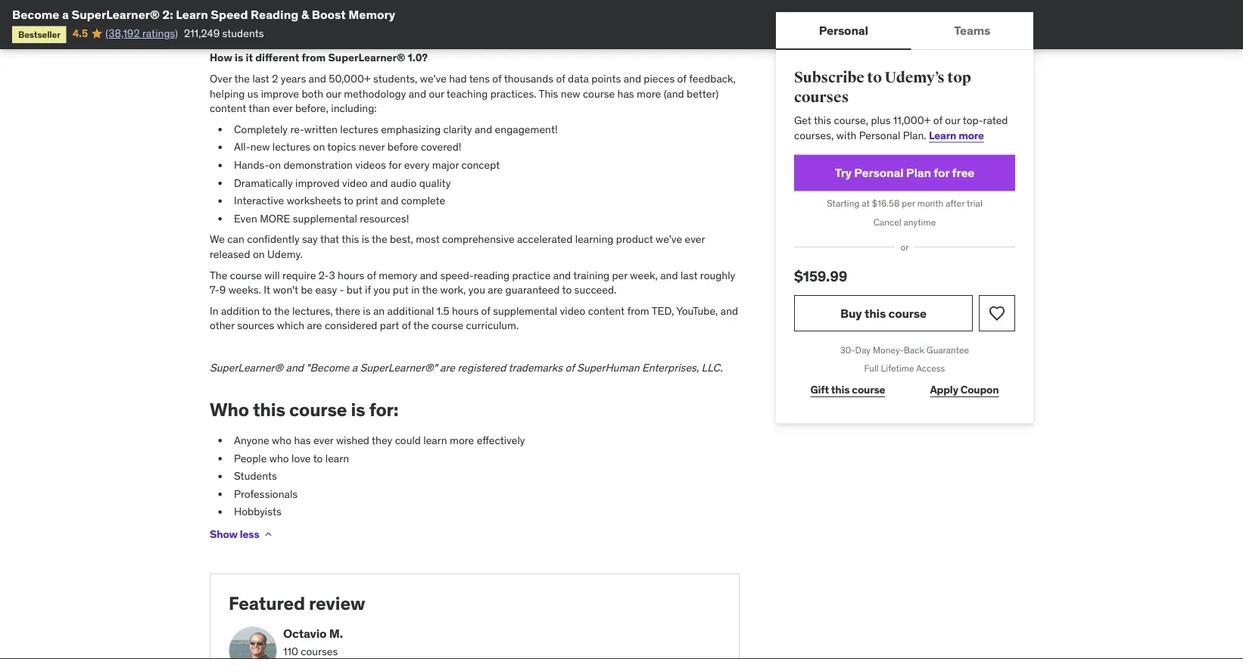 Task type: describe. For each thing, give the bounding box(es) containing it.
in inside "how is it different from superlearner® 1.0? over the last 2 years and 50,000+ students, we've had tens of thousands of data points and pieces of feedback, helping us improve both our methodology and our teaching practices. this new course has more (and better) content than ever before, including: completely re-written lectures emphasizing clarity and engagement! all-new lectures on topics never before covered! hands-on demonstration videos for every major concept dramatically improved video and audio quality interactive worksheets to print and complete even more supplemental resources! we can confidently say that this is the best, most comprehensive accelerated learning product we've ever released on udemy. the course will require 2-3 hours of memory and speed-reading practice and training per week, and last roughly 7-9 weeks. it won't be easy - but if you put in the work, you are guaranteed to succeed. in addition to the lectures, there is an additional 1.5 hours of supplemental video content from ted, youtube, and other sources which are considered part of the course curriculum."
[[411, 283, 420, 297]]

memory
[[379, 268, 417, 282]]

gift this course link
[[794, 375, 902, 405]]

has inside "how is it different from superlearner® 1.0? over the last 2 years and 50,000+ students, we've had tens of thousands of data points and pieces of feedback, helping us improve both our methodology and our teaching practices. this new course has more (and better) content than ever before, including: completely re-written lectures emphasizing clarity and engagement! all-new lectures on topics never before covered! hands-on demonstration videos for every major concept dramatically improved video and audio quality interactive worksheets to print and complete even more supplemental resources! we can confidently say that this is the best, most comprehensive accelerated learning product we've ever released on udemy. the course will require 2-3 hours of memory and speed-reading practice and training per week, and last roughly 7-9 weeks. it won't be easy - but if you put in the work, you are guaranteed to succeed. in addition to the lectures, there is an additional 1.5 hours of supplemental video content from ted, youtube, and other sources which are considered part of the course curriculum."
[[617, 87, 634, 100]]

easy
[[315, 283, 337, 297]]

gift this course
[[810, 383, 885, 397]]

practice
[[512, 268, 551, 282]]

course down 1.5
[[432, 319, 464, 332]]

m.
[[329, 626, 343, 642]]

coupon
[[961, 383, 999, 397]]

and down videos
[[370, 176, 388, 190]]

and down internet
[[353, 30, 371, 44]]

for:
[[369, 399, 399, 421]]

guaranteed
[[505, 283, 560, 297]]

0 horizontal spatial are
[[307, 319, 322, 332]]

this for buy this course
[[865, 305, 886, 321]]

more inside "how is it different from superlearner® 1.0? over the last 2 years and 50,000+ students, we've had tens of thousands of data points and pieces of feedback, helping us improve both our methodology and our teaching practices. this new course has more (and better) content than ever before, including: completely re-written lectures emphasizing clarity and engagement! all-new lectures on topics never before covered! hands-on demonstration videos for every major concept dramatically improved video and audio quality interactive worksheets to print and complete even more supplemental resources! we can confidently say that this is the best, most comprehensive accelerated learning product we've ever released on udemy. the course will require 2-3 hours of memory and speed-reading practice and training per week, and last roughly 7-9 weeks. it won't be easy - but if you put in the work, you are guaranteed to succeed. in addition to the lectures, there is an additional 1.5 hours of supplemental video content from ted, youtube, and other sources which are considered part of the course curriculum."
[[637, 87, 661, 100]]

wishlist image
[[988, 304, 1006, 322]]

put
[[393, 283, 409, 297]]

our inside get this course, plus 11,000+ of our top-rated courses, with personal plan.
[[945, 113, 961, 127]]

the left work, in the left of the page
[[422, 283, 438, 297]]

2 you from the left
[[468, 283, 485, 297]]

0 horizontal spatial hours
[[338, 268, 364, 282]]

demonstration
[[283, 158, 353, 172]]

top inside took the internet by storm, becoming one of the top courses in the history of udemy, and resulting in a bestselling book and top-ranking podcast.
[[532, 15, 548, 29]]

in
[[210, 304, 218, 318]]

trademarks
[[508, 361, 563, 374]]

top- inside took the internet by storm, becoming one of the top courses in the history of udemy, and resulting in a bestselling book and top-ranking podcast.
[[374, 30, 394, 44]]

get
[[794, 113, 812, 127]]

0 vertical spatial who
[[272, 434, 292, 447]]

youtube,
[[676, 304, 718, 318]]

subscribe
[[794, 69, 864, 87]]

covered!
[[421, 140, 461, 154]]

1 vertical spatial in
[[254, 30, 262, 44]]

week,
[[630, 268, 658, 282]]

and down the students, at the top left of the page
[[409, 87, 426, 100]]

get this course, plus 11,000+ of our top-rated courses, with personal plan.
[[794, 113, 1008, 142]]

3
[[329, 268, 335, 282]]

and right udemy,
[[703, 15, 721, 29]]

roughly
[[700, 268, 735, 282]]

be
[[301, 283, 313, 297]]

course down full
[[852, 383, 885, 397]]

other
[[210, 319, 235, 332]]

superlearner® inside "how is it different from superlearner® 1.0? over the last 2 years and 50,000+ students, we've had tens of thousands of data points and pieces of feedback, helping us improve both our methodology and our teaching practices. this new course has more (and better) content than ever before, including: completely re-written lectures emphasizing clarity and engagement! all-new lectures on topics never before covered! hands-on demonstration videos for every major concept dramatically improved video and audio quality interactive worksheets to print and complete even more supplemental resources! we can confidently say that this is the best, most comprehensive accelerated learning product we've ever released on udemy. the course will require 2-3 hours of memory and speed-reading practice and training per week, and last roughly 7-9 weeks. it won't be easy - but if you put in the work, you are guaranteed to succeed. in addition to the lectures, there is an additional 1.5 hours of supplemental video content from ted, youtube, and other sources which are considered part of the course curriculum."
[[328, 51, 405, 65]]

teams
[[954, 22, 991, 38]]

the up book
[[328, 15, 344, 29]]

interactive
[[234, 194, 284, 207]]

$159.99
[[794, 267, 847, 285]]

featured
[[229, 592, 305, 615]]

1 vertical spatial video
[[560, 304, 586, 318]]

top inside subscribe to udemy's top courses
[[947, 69, 971, 87]]

211,249 students
[[184, 26, 264, 40]]

re-
[[290, 122, 304, 136]]

and right youtube,
[[721, 304, 738, 318]]

1 horizontal spatial new
[[561, 87, 580, 100]]

1 vertical spatial learn
[[325, 451, 349, 465]]

0 vertical spatial learn
[[423, 434, 447, 447]]

data
[[568, 72, 589, 85]]

1 vertical spatial new
[[250, 140, 270, 154]]

teaching
[[447, 87, 488, 100]]

0 vertical spatial in
[[590, 15, 598, 29]]

11,000+
[[893, 113, 931, 127]]

buy
[[840, 305, 862, 321]]

there
[[335, 304, 360, 318]]

of right the trademarks
[[565, 361, 574, 374]]

rated
[[983, 113, 1008, 127]]

access
[[916, 363, 945, 375]]

-
[[340, 283, 344, 297]]

superlearner™
[[210, 15, 284, 29]]

one
[[482, 15, 500, 29]]

become for become a superlearner® 2: learn speed reading & boost memory
[[12, 6, 59, 22]]

memory
[[348, 6, 395, 22]]

month
[[917, 198, 944, 209]]

course inside button
[[888, 305, 927, 321]]

print
[[356, 194, 378, 207]]

different
[[255, 51, 299, 65]]

of right history
[[654, 15, 663, 29]]

has inside the anyone who has ever wished they could learn more effectively people who love to learn students professionals hobbyists
[[294, 434, 311, 447]]

wished
[[336, 434, 369, 447]]

considered
[[325, 319, 377, 332]]

1 vertical spatial who
[[269, 451, 289, 465]]

1 vertical spatial from
[[627, 304, 649, 318]]

octavio
[[283, 626, 327, 642]]

9
[[219, 283, 226, 297]]

show less button
[[210, 520, 274, 550]]

4.5
[[72, 26, 88, 40]]

1 vertical spatial supplemental
[[493, 304, 557, 318]]

per inside starting at $16.58 per month after trial cancel anytime
[[902, 198, 915, 209]]

0 horizontal spatial we've
[[420, 72, 447, 85]]

took the internet by storm, becoming one of the top courses in the history of udemy, and resulting in a bestselling book and top-ranking podcast.
[[210, 15, 721, 44]]

2 vertical spatial superlearner®
[[210, 361, 283, 374]]

show
[[210, 528, 238, 541]]

courses,
[[794, 128, 834, 142]]

emphasizing
[[381, 122, 441, 136]]

llc.
[[702, 361, 723, 374]]

50,000+
[[329, 72, 371, 85]]

more inside the anyone who has ever wished they could learn more effectively people who love to learn students professionals hobbyists
[[450, 434, 474, 447]]

professionals
[[234, 487, 298, 501]]

2 vertical spatial personal
[[854, 165, 904, 180]]

had
[[449, 72, 467, 85]]

and left "become
[[286, 361, 304, 374]]

methodology
[[344, 87, 406, 100]]

book
[[327, 30, 351, 44]]

it
[[264, 283, 270, 297]]

to left succeed.
[[562, 283, 572, 297]]

and up "resources!"
[[381, 194, 398, 207]]

podcast.
[[432, 30, 473, 44]]

is down "resources!"
[[362, 233, 369, 246]]

0 horizontal spatial content
[[210, 101, 246, 115]]

lifetime
[[881, 363, 914, 375]]

love
[[292, 451, 311, 465]]

never
[[359, 140, 385, 154]]

topics
[[327, 140, 356, 154]]

better)
[[687, 87, 719, 100]]

udemy,
[[665, 15, 701, 29]]

of up if at left
[[367, 268, 376, 282]]

reading
[[251, 6, 299, 22]]

1 vertical spatial lectures
[[272, 140, 311, 154]]

of right one
[[502, 15, 512, 29]]

of inside get this course, plus 11,000+ of our top-rated courses, with personal plan.
[[933, 113, 943, 127]]

the up us
[[234, 72, 250, 85]]

major
[[432, 158, 459, 172]]

comprehensive
[[442, 233, 515, 246]]

best,
[[390, 233, 413, 246]]

the down "resources!"
[[372, 233, 387, 246]]

how
[[210, 51, 232, 65]]

lectures,
[[292, 304, 333, 318]]

octavio mejía image
[[229, 627, 277, 659]]

this
[[539, 87, 558, 100]]

and up both
[[309, 72, 326, 85]]

is left for:
[[351, 399, 365, 421]]

the down additional
[[413, 319, 429, 332]]

personal button
[[776, 12, 911, 48]]

0 horizontal spatial from
[[302, 51, 326, 65]]

quality
[[419, 176, 451, 190]]

improve
[[261, 87, 299, 100]]

the left history
[[601, 15, 616, 29]]

superlearner® and "become a superlearner®" are registered trademarks of superhuman enterprises, llc.
[[210, 361, 723, 374]]

30-day money-back guarantee full lifetime access
[[840, 344, 969, 375]]

try personal plan for free link
[[794, 155, 1015, 191]]

2 horizontal spatial are
[[488, 283, 503, 297]]

of left data
[[556, 72, 565, 85]]

a inside become a superlearner™ 1.0,
[[671, 0, 676, 14]]



Task type: vqa. For each thing, say whether or not it's contained in the screenshot.
the middle Forex
no



Task type: locate. For each thing, give the bounding box(es) containing it.
1 horizontal spatial content
[[588, 304, 625, 318]]

superhuman
[[577, 361, 639, 374]]

1 horizontal spatial last
[[681, 268, 698, 282]]

2 vertical spatial on
[[253, 247, 265, 261]]

0 horizontal spatial lectures
[[272, 140, 311, 154]]

product
[[616, 233, 653, 246]]

and right week,
[[660, 268, 678, 282]]

and right "points"
[[624, 72, 641, 85]]

students
[[222, 26, 264, 40]]

and right the clarity
[[475, 122, 492, 136]]

learning
[[575, 233, 614, 246]]

0 vertical spatial top
[[532, 15, 548, 29]]

0 horizontal spatial you
[[373, 283, 390, 297]]

we
[[210, 233, 225, 246]]

1.0?
[[408, 51, 428, 65]]

2 horizontal spatial our
[[945, 113, 961, 127]]

content down helping
[[210, 101, 246, 115]]

is
[[235, 51, 243, 65], [362, 233, 369, 246], [363, 304, 371, 318], [351, 399, 365, 421]]

students
[[234, 469, 277, 483]]

1 horizontal spatial become
[[629, 0, 668, 14]]

content down succeed.
[[588, 304, 625, 318]]

cancel
[[874, 216, 901, 228]]

1 horizontal spatial learn
[[423, 434, 447, 447]]

superlearner® down sources
[[210, 361, 283, 374]]

1 vertical spatial more
[[959, 128, 984, 142]]

featured review
[[229, 592, 365, 615]]

years
[[281, 72, 306, 85]]

part
[[380, 319, 399, 332]]

0 vertical spatial video
[[342, 176, 368, 190]]

it
[[246, 51, 253, 65]]

ever down improve
[[272, 101, 293, 115]]

1 horizontal spatial supplemental
[[493, 304, 557, 318]]

personal inside button
[[819, 22, 868, 38]]

hands-
[[234, 158, 269, 172]]

0 vertical spatial ever
[[272, 101, 293, 115]]

is left an
[[363, 304, 371, 318]]

at
[[862, 198, 870, 209]]

students,
[[373, 72, 417, 85]]

resources!
[[360, 212, 409, 225]]

"become
[[306, 361, 349, 374]]

to left udemy's
[[867, 69, 882, 87]]

1 vertical spatial we've
[[656, 233, 682, 246]]

2 vertical spatial ever
[[313, 434, 334, 447]]

become inside become a superlearner™ 1.0,
[[629, 0, 668, 14]]

top right udemy's
[[947, 69, 971, 87]]

personal inside get this course, plus 11,000+ of our top-rated courses, with personal plan.
[[859, 128, 900, 142]]

than
[[249, 101, 270, 115]]

0 vertical spatial on
[[313, 140, 325, 154]]

1 horizontal spatial are
[[440, 361, 455, 374]]

0 horizontal spatial video
[[342, 176, 368, 190]]

top- inside get this course, plus 11,000+ of our top-rated courses, with personal plan.
[[963, 113, 983, 127]]

1 horizontal spatial hours
[[452, 304, 479, 318]]

lectures down re-
[[272, 140, 311, 154]]

0 horizontal spatial ever
[[272, 101, 293, 115]]

1 horizontal spatial top-
[[963, 113, 983, 127]]

1 vertical spatial last
[[681, 268, 698, 282]]

0 horizontal spatial has
[[294, 434, 311, 447]]

learn
[[423, 434, 447, 447], [325, 451, 349, 465]]

to left print
[[344, 194, 353, 207]]

0 horizontal spatial new
[[250, 140, 270, 154]]

octavio m. 110 courses
[[283, 626, 343, 658]]

of up curriculum.
[[481, 304, 490, 318]]

(38,192
[[105, 26, 140, 40]]

learn more link
[[929, 128, 984, 142]]

this for gift this course
[[831, 383, 850, 397]]

courses down octavio
[[301, 645, 338, 658]]

work,
[[440, 283, 466, 297]]

1 you from the left
[[373, 283, 390, 297]]

learn right "plan."
[[929, 128, 956, 142]]

0 vertical spatial new
[[561, 87, 580, 100]]

ranking
[[394, 30, 429, 44]]

1 vertical spatial ever
[[685, 233, 705, 246]]

which
[[277, 319, 305, 332]]

0 horizontal spatial become
[[12, 6, 59, 22]]

who left love
[[269, 451, 289, 465]]

we've left "had"
[[420, 72, 447, 85]]

0 horizontal spatial supplemental
[[293, 212, 357, 225]]

back
[[904, 344, 924, 356]]

0 vertical spatial are
[[488, 283, 503, 297]]

in down the superlearner™
[[254, 30, 262, 44]]

who this course is for:
[[210, 399, 399, 421]]

0 vertical spatial we've
[[420, 72, 447, 85]]

you down reading
[[468, 283, 485, 297]]

is left it
[[235, 51, 243, 65]]

of down additional
[[402, 319, 411, 332]]

this up anyone
[[253, 399, 285, 421]]

concept
[[461, 158, 500, 172]]

0 horizontal spatial for
[[389, 158, 402, 172]]

0 vertical spatial from
[[302, 51, 326, 65]]

the up which
[[274, 304, 290, 318]]

new down the completely at the top left of page
[[250, 140, 270, 154]]

1 horizontal spatial you
[[468, 283, 485, 297]]

accelerated
[[517, 233, 573, 246]]

1 vertical spatial hours
[[452, 304, 479, 318]]

personal up subscribe at right top
[[819, 22, 868, 38]]

courses down subscribe at right top
[[794, 88, 849, 106]]

lectures down including:
[[340, 122, 378, 136]]

superlearner® up 50,000+ on the left top
[[328, 51, 405, 65]]

ever left wished
[[313, 434, 334, 447]]

2 vertical spatial in
[[411, 283, 420, 297]]

gift
[[810, 383, 829, 397]]

$16.58
[[872, 198, 900, 209]]

learn right could
[[423, 434, 447, 447]]

video down succeed.
[[560, 304, 586, 318]]

1 horizontal spatial lectures
[[340, 122, 378, 136]]

become a superlearner™ 1.0,
[[210, 0, 676, 29]]

0 vertical spatial supplemental
[[293, 212, 357, 225]]

course up 'back'
[[888, 305, 927, 321]]

0 vertical spatial superlearner®
[[71, 6, 160, 22]]

0 vertical spatial lectures
[[340, 122, 378, 136]]

0 vertical spatial learn
[[176, 6, 208, 22]]

they
[[372, 434, 392, 447]]

video up print
[[342, 176, 368, 190]]

has down "points"
[[617, 87, 634, 100]]

2 vertical spatial courses
[[301, 645, 338, 658]]

more down pieces
[[637, 87, 661, 100]]

1 vertical spatial superlearner®
[[328, 51, 405, 65]]

practices.
[[490, 87, 537, 100]]

0 horizontal spatial superlearner®
[[71, 6, 160, 22]]

0 vertical spatial per
[[902, 198, 915, 209]]

211,249
[[184, 26, 220, 40]]

this inside get this course, plus 11,000+ of our top-rated courses, with personal plan.
[[814, 113, 831, 127]]

courses inside subscribe to udemy's top courses
[[794, 88, 849, 106]]

1 horizontal spatial more
[[637, 87, 661, 100]]

1 horizontal spatial superlearner®
[[210, 361, 283, 374]]

superlearner® up the (38,192 at the top of page
[[71, 6, 160, 22]]

1 vertical spatial top
[[947, 69, 971, 87]]

how is it different from superlearner® 1.0? over the last 2 years and 50,000+ students, we've had tens of thousands of data points and pieces of feedback, helping us improve both our methodology and our teaching practices. this new course has more (and better) content than ever before, including: completely re-written lectures emphasizing clarity and engagement! all-new lectures on topics never before covered! hands-on demonstration videos for every major concept dramatically improved video and audio quality interactive worksheets to print and complete even more supplemental resources! we can confidently say that this is the best, most comprehensive accelerated learning product we've ever released on udemy. the course will require 2-3 hours of memory and speed-reading practice and training per week, and last roughly 7-9 weeks. it won't be easy - but if you put in the work, you are guaranteed to succeed. in addition to the lectures, there is an additional 1.5 hours of supplemental video content from ted, youtube, and other sources which are considered part of the course curriculum.
[[210, 51, 738, 332]]

2-
[[319, 268, 329, 282]]

tab list
[[776, 12, 1033, 50]]

of up the (and
[[677, 72, 687, 85]]

points
[[592, 72, 621, 85]]

try personal plan for free
[[835, 165, 975, 180]]

internet
[[346, 15, 384, 29]]

1 horizontal spatial on
[[269, 158, 281, 172]]

who
[[272, 434, 292, 447], [269, 451, 289, 465]]

1 horizontal spatial we've
[[656, 233, 682, 246]]

every
[[404, 158, 430, 172]]

starting at $16.58 per month after trial cancel anytime
[[827, 198, 983, 228]]

ever inside the anyone who has ever wished they could learn more effectively people who love to learn students professionals hobbyists
[[313, 434, 334, 447]]

on up demonstration
[[313, 140, 325, 154]]

written
[[304, 122, 338, 136]]

who right anyone
[[272, 434, 292, 447]]

from left ted,
[[627, 304, 649, 318]]

can
[[227, 233, 244, 246]]

enterprises,
[[642, 361, 699, 374]]

become up history
[[629, 0, 668, 14]]

1 vertical spatial on
[[269, 158, 281, 172]]

has up love
[[294, 434, 311, 447]]

a inside took the internet by storm, becoming one of the top courses in the history of udemy, and resulting in a bestselling book and top-ranking podcast.
[[265, 30, 270, 44]]

1 horizontal spatial video
[[560, 304, 586, 318]]

are left registered
[[440, 361, 455, 374]]

2 horizontal spatial superlearner®
[[328, 51, 405, 65]]

over
[[210, 72, 232, 85]]

2 vertical spatial are
[[440, 361, 455, 374]]

require
[[282, 268, 316, 282]]

xsmall image
[[262, 529, 274, 541]]

course down "become
[[289, 399, 347, 421]]

1 vertical spatial content
[[588, 304, 625, 318]]

more down rated
[[959, 128, 984, 142]]

in right put
[[411, 283, 420, 297]]

from
[[302, 51, 326, 65], [627, 304, 649, 318]]

who
[[210, 399, 249, 421]]

per up anytime
[[902, 198, 915, 209]]

30-
[[840, 344, 855, 356]]

for down before
[[389, 158, 402, 172]]

0 vertical spatial has
[[617, 87, 634, 100]]

our left the teaching
[[429, 87, 444, 100]]

1 horizontal spatial for
[[934, 165, 950, 180]]

new down data
[[561, 87, 580, 100]]

1 horizontal spatial learn
[[929, 128, 956, 142]]

more left effectively
[[450, 434, 474, 447]]

0 horizontal spatial our
[[326, 87, 341, 100]]

0 horizontal spatial on
[[253, 247, 265, 261]]

1 vertical spatial courses
[[794, 88, 849, 106]]

this right that
[[342, 233, 359, 246]]

this for who this course is for:
[[253, 399, 285, 421]]

1 horizontal spatial has
[[617, 87, 634, 100]]

tens
[[469, 72, 490, 85]]

top- down by
[[374, 30, 394, 44]]

courses inside octavio m. 110 courses
[[301, 645, 338, 658]]

0 horizontal spatial last
[[252, 72, 269, 85]]

1 vertical spatial top-
[[963, 113, 983, 127]]

helping
[[210, 87, 245, 100]]

ratings)
[[142, 26, 178, 40]]

and left speed-
[[420, 268, 438, 282]]

the right one
[[514, 15, 530, 29]]

tab list containing personal
[[776, 12, 1033, 50]]

1 horizontal spatial ever
[[313, 434, 334, 447]]

0 vertical spatial courses
[[550, 15, 587, 29]]

anyone
[[234, 434, 269, 447]]

0 vertical spatial hours
[[338, 268, 364, 282]]

are down lectures,
[[307, 319, 322, 332]]

this for get this course, plus 11,000+ of our top-rated courses, with personal plan.
[[814, 113, 831, 127]]

of up 'learn more'
[[933, 113, 943, 127]]

to inside subscribe to udemy's top courses
[[867, 69, 882, 87]]

on down confidently
[[253, 247, 265, 261]]

last left roughly
[[681, 268, 698, 282]]

new
[[561, 87, 580, 100], [250, 140, 270, 154]]

trial
[[967, 198, 983, 209]]

0 horizontal spatial per
[[612, 268, 628, 282]]

1 vertical spatial has
[[294, 434, 311, 447]]

effectively
[[477, 434, 525, 447]]

ted,
[[652, 304, 674, 318]]

try
[[835, 165, 852, 180]]

personal down plus
[[859, 128, 900, 142]]

our right both
[[326, 87, 341, 100]]

0 vertical spatial more
[[637, 87, 661, 100]]

this up courses,
[[814, 113, 831, 127]]

supplemental down guaranteed
[[493, 304, 557, 318]]

to up sources
[[262, 304, 272, 318]]

superlearner®"
[[360, 361, 437, 374]]

speed-
[[440, 268, 474, 282]]

anytime
[[904, 216, 936, 228]]

ever up roughly
[[685, 233, 705, 246]]

from down bestselling
[[302, 51, 326, 65]]

0 horizontal spatial learn
[[176, 6, 208, 22]]

and left the training at the left top of page
[[553, 268, 571, 282]]

become for become a superlearner™ 1.0,
[[629, 0, 668, 14]]

took
[[305, 15, 326, 29]]

this right the buy
[[865, 305, 886, 321]]

become up bestseller
[[12, 6, 59, 22]]

per inside "how is it different from superlearner® 1.0? over the last 2 years and 50,000+ students, we've had tens of thousands of data points and pieces of feedback, helping us improve both our methodology and our teaching practices. this new course has more (and better) content than ever before, including: completely re-written lectures emphasizing clarity and engagement! all-new lectures on topics never before covered! hands-on demonstration videos for every major concept dramatically improved video and audio quality interactive worksheets to print and complete even more supplemental resources! we can confidently say that this is the best, most comprehensive accelerated learning product we've ever released on udemy. the course will require 2-3 hours of memory and speed-reading practice and training per week, and last roughly 7-9 weeks. it won't be easy - but if you put in the work, you are guaranteed to succeed. in addition to the lectures, there is an additional 1.5 hours of supplemental video content from ted, youtube, and other sources which are considered part of the course curriculum."
[[612, 268, 628, 282]]

top- up learn more link
[[963, 113, 983, 127]]

1 vertical spatial learn
[[929, 128, 956, 142]]

plan.
[[903, 128, 926, 142]]

sources
[[237, 319, 274, 332]]

1 vertical spatial per
[[612, 268, 628, 282]]

top right one
[[532, 15, 548, 29]]

lectures
[[340, 122, 378, 136], [272, 140, 311, 154]]

will
[[265, 268, 280, 282]]

videos
[[355, 158, 386, 172]]

weeks.
[[228, 283, 261, 297]]

0 vertical spatial top-
[[374, 30, 394, 44]]

less
[[240, 528, 259, 541]]

superlearner®
[[71, 6, 160, 22], [328, 51, 405, 65], [210, 361, 283, 374]]

this inside "how is it different from superlearner® 1.0? over the last 2 years and 50,000+ students, we've had tens of thousands of data points and pieces of feedback, helping us improve both our methodology and our teaching practices. this new course has more (and better) content than ever before, including: completely re-written lectures emphasizing clarity and engagement! all-new lectures on topics never before covered! hands-on demonstration videos for every major concept dramatically improved video and audio quality interactive worksheets to print and complete even more supplemental resources! we can confidently say that this is the best, most comprehensive accelerated learning product we've ever released on udemy. the course will require 2-3 hours of memory and speed-reading practice and training per week, and last roughly 7-9 weeks. it won't be easy - but if you put in the work, you are guaranteed to succeed. in addition to the lectures, there is an additional 1.5 hours of supplemental video content from ted, youtube, and other sources which are considered part of the course curriculum."
[[342, 233, 359, 246]]

0 horizontal spatial more
[[450, 434, 474, 447]]

0 vertical spatial last
[[252, 72, 269, 85]]

this inside button
[[865, 305, 886, 321]]

becoming
[[433, 15, 480, 29]]

our up 'learn more'
[[945, 113, 961, 127]]

2 horizontal spatial courses
[[794, 88, 849, 106]]

2 horizontal spatial ever
[[685, 233, 705, 246]]

supplemental down worksheets
[[293, 212, 357, 225]]

course up weeks.
[[230, 268, 262, 282]]

hours right 1.5
[[452, 304, 479, 318]]

feedback,
[[689, 72, 736, 85]]

course down "points"
[[583, 87, 615, 100]]

to inside the anyone who has ever wished they could learn more effectively people who love to learn students professionals hobbyists
[[313, 451, 323, 465]]

including:
[[331, 101, 377, 115]]

for left "free"
[[934, 165, 950, 180]]

1 horizontal spatial from
[[627, 304, 649, 318]]

bestseller
[[18, 28, 60, 40]]

bestselling
[[273, 30, 325, 44]]

1 horizontal spatial in
[[411, 283, 420, 297]]

this right gift
[[831, 383, 850, 397]]

if
[[365, 283, 371, 297]]

subscribe to udemy's top courses
[[794, 69, 971, 106]]

on up dramatically
[[269, 158, 281, 172]]

courses inside took the internet by storm, becoming one of the top courses in the history of udemy, and resulting in a bestselling book and top-ranking podcast.
[[550, 15, 587, 29]]

1 horizontal spatial our
[[429, 87, 444, 100]]

dramatically
[[234, 176, 293, 190]]

0 horizontal spatial courses
[[301, 645, 338, 658]]

2 horizontal spatial on
[[313, 140, 325, 154]]

for inside "how is it different from superlearner® 1.0? over the last 2 years and 50,000+ students, we've had tens of thousands of data points and pieces of feedback, helping us improve both our methodology and our teaching practices. this new course has more (and better) content than ever before, including: completely re-written lectures emphasizing clarity and engagement! all-new lectures on topics never before covered! hands-on demonstration videos for every major concept dramatically improved video and audio quality interactive worksheets to print and complete even more supplemental resources! we can confidently say that this is the best, most comprehensive accelerated learning product we've ever released on udemy. the course will require 2-3 hours of memory and speed-reading practice and training per week, and last roughly 7-9 weeks. it won't be easy - but if you put in the work, you are guaranteed to succeed. in addition to the lectures, there is an additional 1.5 hours of supplemental video content from ted, youtube, and other sources which are considered part of the course curriculum."
[[389, 158, 402, 172]]

learn down wished
[[325, 451, 349, 465]]

learn up 211,249
[[176, 6, 208, 22]]

of right "tens"
[[492, 72, 502, 85]]

2 horizontal spatial more
[[959, 128, 984, 142]]

after
[[946, 198, 965, 209]]

1 horizontal spatial top
[[947, 69, 971, 87]]



